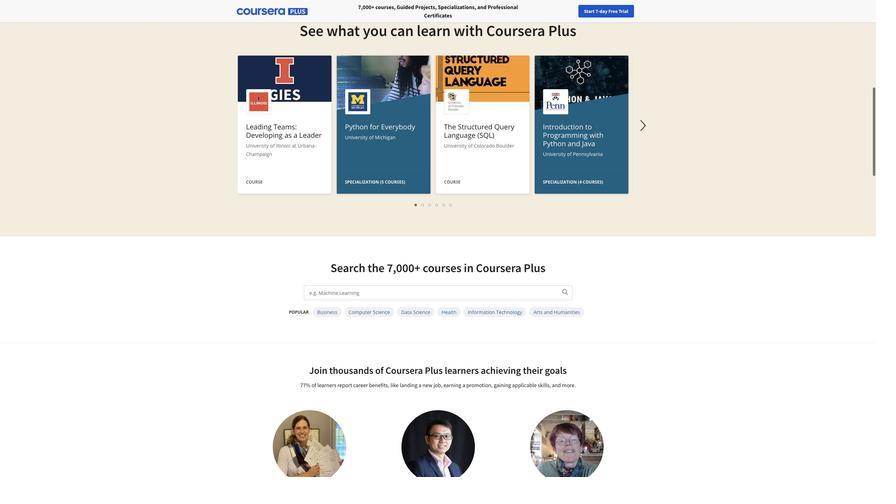 Task type: locate. For each thing, give the bounding box(es) containing it.
university left michigan
[[345, 134, 368, 141]]

0 vertical spatial coursera
[[487, 21, 546, 40]]

specialization for python
[[543, 179, 577, 185]]

courses
[[423, 261, 462, 275]]

michigan
[[375, 134, 396, 141]]

2 horizontal spatial a
[[463, 382, 465, 389]]

free
[[609, 8, 618, 14]]

new
[[423, 382, 433, 389]]

1 horizontal spatial specialization
[[543, 179, 577, 185]]

see what you can learn with coursera plus
[[300, 21, 577, 40]]

science right computer
[[373, 309, 390, 315]]

1 horizontal spatial plus
[[524, 261, 546, 275]]

what
[[327, 21, 360, 40]]

of left pennsylvania
[[567, 151, 572, 157]]

0 horizontal spatial 7,000+
[[358, 3, 375, 10]]

colorado
[[474, 142, 495, 149]]

1 course from the left
[[246, 179, 263, 185]]

1 button
[[413, 201, 420, 209]]

0 vertical spatial 7,000+
[[358, 3, 375, 10]]

courses) right (4 on the top of the page
[[583, 179, 604, 185]]

courses) for michigan
[[385, 179, 405, 185]]

join
[[309, 364, 328, 377]]

query
[[495, 122, 515, 132]]

0 horizontal spatial course
[[246, 179, 263, 185]]

course
[[246, 179, 263, 185], [444, 179, 461, 185]]

introduction to programming with python and java university of pennsylvania
[[543, 122, 604, 157]]

course down champaign
[[246, 179, 263, 185]]

and inside button
[[544, 309, 553, 315]]

7,000+ right the on the bottom of page
[[387, 261, 421, 275]]

1 horizontal spatial python
[[543, 139, 566, 148]]

2 courses) from the left
[[583, 179, 604, 185]]

leading teams: developing as a leader. university of illinois at urbana-champaign. course element
[[238, 56, 332, 196]]

health button
[[438, 307, 461, 317]]

1 horizontal spatial science
[[413, 309, 431, 315]]

1 vertical spatial plus
[[524, 261, 546, 275]]

join thousands of coursera plus learners achieving their goals
[[309, 364, 567, 377]]

business button
[[313, 307, 342, 317]]

university down programming
[[543, 151, 566, 157]]

coursera
[[487, 21, 546, 40], [476, 261, 522, 275], [386, 364, 423, 377]]

course for leading teams: developing as a leader
[[246, 179, 263, 185]]

1 specialization from the left
[[345, 179, 379, 185]]

health
[[442, 309, 457, 315]]

list containing 1
[[241, 201, 626, 209]]

search the 7,000+ courses in coursera plus
[[331, 261, 546, 275]]

0 horizontal spatial a
[[294, 131, 298, 140]]

python left 'for'
[[345, 122, 368, 132]]

1 vertical spatial 7,000+
[[387, 261, 421, 275]]

with up pennsylvania
[[590, 131, 604, 140]]

(sql)
[[478, 131, 495, 140]]

7,000+ left courses,
[[358, 3, 375, 10]]

information technology
[[468, 309, 523, 315]]

university inside the python for everybody university of michigan
[[345, 134, 368, 141]]

a right earning
[[463, 382, 465, 389]]

professional
[[488, 3, 518, 10]]

science right data
[[413, 309, 431, 315]]

1 courses) from the left
[[385, 179, 405, 185]]

data science
[[401, 309, 431, 315]]

python for everybody. university of michigan. specialization (5 courses) element
[[337, 56, 431, 248]]

coursera down professional
[[487, 21, 546, 40]]

of left the colorado
[[468, 142, 473, 149]]

structured
[[458, 122, 493, 132]]

technology
[[496, 309, 523, 315]]

science for computer science
[[373, 309, 390, 315]]

2 horizontal spatial plus
[[549, 21, 577, 40]]

gaining
[[494, 382, 511, 389]]

1
[[415, 202, 418, 208]]

course up 6 at the top of page
[[444, 179, 461, 185]]

7,000+
[[358, 3, 375, 10], [387, 261, 421, 275]]

0 horizontal spatial courses)
[[385, 179, 405, 185]]

specialization (5 courses)
[[345, 179, 405, 185]]

2 specialization from the left
[[543, 179, 577, 185]]

arts
[[534, 309, 543, 315]]

a
[[294, 131, 298, 140], [419, 382, 422, 389], [463, 382, 465, 389]]

start 7-day free trial
[[584, 8, 629, 14]]

0 horizontal spatial science
[[373, 309, 390, 315]]

computer science button
[[345, 307, 394, 317]]

plus
[[549, 21, 577, 40], [524, 261, 546, 275], [425, 364, 443, 377]]

with down specializations,
[[454, 21, 483, 40]]

1 horizontal spatial course
[[444, 179, 461, 185]]

and
[[478, 3, 487, 10], [568, 139, 581, 148], [544, 309, 553, 315], [552, 382, 561, 389]]

next slide image
[[635, 117, 652, 134]]

specialization for of
[[345, 179, 379, 185]]

1 vertical spatial with
[[590, 131, 604, 140]]

77% of learners report career benefits, like landing a new job, earning a promotion, gaining applicable skills, and more.
[[300, 382, 576, 389]]

2 vertical spatial plus
[[425, 364, 443, 377]]

of up 'benefits,'
[[375, 364, 384, 377]]

university up champaign
[[246, 142, 269, 149]]

Search the 7,000+ courses in Coursera Plus text field
[[304, 286, 558, 300]]

business
[[317, 309, 338, 315]]

learner image inés k. image
[[530, 410, 604, 477]]

champaign
[[246, 151, 272, 157]]

2 science from the left
[[413, 309, 431, 315]]

and left professional
[[478, 3, 487, 10]]

learners down join
[[318, 382, 337, 389]]

specialization left (5
[[345, 179, 379, 185]]

courses) right (5
[[385, 179, 405, 185]]

python inside introduction to programming with python and java university of pennsylvania
[[543, 139, 566, 148]]

boulder
[[496, 142, 515, 149]]

science inside button
[[373, 309, 390, 315]]

of left 'illinois'
[[270, 142, 275, 149]]

7,000+ courses, guided projects, specializations, and professional certificates
[[358, 3, 518, 19]]

(4
[[578, 179, 582, 185]]

0 vertical spatial learners
[[445, 364, 479, 377]]

information technology button
[[464, 307, 527, 317]]

1 science from the left
[[373, 309, 390, 315]]

start 7-day free trial button
[[579, 5, 634, 17]]

a left new
[[419, 382, 422, 389]]

and inside introduction to programming with python and java university of pennsylvania
[[568, 139, 581, 148]]

for
[[370, 122, 380, 132]]

coursera up the landing
[[386, 364, 423, 377]]

None search field
[[96, 4, 264, 18]]

0 horizontal spatial specialization
[[345, 179, 379, 185]]

specialization
[[345, 179, 379, 185], [543, 179, 577, 185]]

1 vertical spatial python
[[543, 139, 566, 148]]

2 vertical spatial coursera
[[386, 364, 423, 377]]

0 horizontal spatial python
[[345, 122, 368, 132]]

1 horizontal spatial with
[[590, 131, 604, 140]]

university
[[345, 134, 368, 141], [246, 142, 269, 149], [444, 142, 467, 149], [543, 151, 566, 157]]

as
[[285, 131, 292, 140]]

the structured query language (sql). university of colorado boulder. course element
[[436, 56, 530, 196]]

python
[[345, 122, 368, 132], [543, 139, 566, 148]]

0 horizontal spatial plus
[[425, 364, 443, 377]]

0 horizontal spatial learners
[[318, 382, 337, 389]]

2 course from the left
[[444, 179, 461, 185]]

4
[[436, 202, 439, 208]]

of inside introduction to programming with python and java university of pennsylvania
[[567, 151, 572, 157]]

university inside the structured query language (sql) university of colorado boulder
[[444, 142, 467, 149]]

information
[[468, 309, 495, 315]]

0 horizontal spatial with
[[454, 21, 483, 40]]

science inside button
[[413, 309, 431, 315]]

of
[[369, 134, 374, 141], [270, 142, 275, 149], [468, 142, 473, 149], [567, 151, 572, 157], [375, 364, 384, 377], [312, 382, 316, 389]]

to
[[586, 122, 592, 132]]

university down language
[[444, 142, 467, 149]]

leader
[[299, 131, 322, 140]]

and left the java
[[568, 139, 581, 148]]

python down introduction
[[543, 139, 566, 148]]

a right as
[[294, 131, 298, 140]]

popular
[[289, 309, 309, 315]]

coursera right the "in"
[[476, 261, 522, 275]]

applicable
[[512, 382, 537, 389]]

see
[[300, 21, 324, 40]]

learner image shi jie f. image
[[402, 410, 475, 477]]

1 horizontal spatial courses)
[[583, 179, 604, 185]]

guided
[[397, 3, 414, 10]]

and right arts
[[544, 309, 553, 315]]

learners up earning
[[445, 364, 479, 377]]

6
[[450, 202, 453, 208]]

of down 'for'
[[369, 134, 374, 141]]

1 vertical spatial learners
[[318, 382, 337, 389]]

list
[[241, 201, 626, 209]]

0 vertical spatial python
[[345, 122, 368, 132]]

certificates
[[424, 12, 452, 19]]

0 vertical spatial with
[[454, 21, 483, 40]]

specialization left (4 on the top of the page
[[543, 179, 577, 185]]

courses) for and
[[583, 179, 604, 185]]

5
[[443, 202, 446, 208]]



Task type: vqa. For each thing, say whether or not it's contained in the screenshot.
Learner Image Abigail P.
yes



Task type: describe. For each thing, give the bounding box(es) containing it.
the
[[444, 122, 456, 132]]

achieving
[[481, 364, 521, 377]]

java
[[582, 139, 596, 148]]

language
[[444, 131, 476, 140]]

2
[[422, 202, 425, 208]]

report
[[338, 382, 352, 389]]

courses,
[[376, 3, 396, 10]]

science for data science
[[413, 309, 431, 315]]

a inside the leading teams: developing as a leader university of illinois at urbana- champaign
[[294, 131, 298, 140]]

introduction
[[543, 122, 584, 132]]

5 button
[[441, 201, 448, 209]]

projects,
[[415, 3, 437, 10]]

their
[[523, 364, 543, 377]]

1 horizontal spatial learners
[[445, 364, 479, 377]]

of inside the structured query language (sql) university of colorado boulder
[[468, 142, 473, 149]]

of inside the python for everybody university of michigan
[[369, 134, 374, 141]]

leading
[[246, 122, 272, 132]]

day
[[600, 8, 608, 14]]

the structured query language (sql) university of colorado boulder
[[444, 122, 515, 149]]

and right skills,
[[552, 382, 561, 389]]

benefits,
[[369, 382, 390, 389]]

0 vertical spatial plus
[[549, 21, 577, 40]]

1 horizontal spatial a
[[419, 382, 422, 389]]

7-
[[596, 8, 600, 14]]

and inside 7,000+ courses, guided projects, specializations, and professional certificates
[[478, 3, 487, 10]]

everybody
[[381, 122, 415, 132]]

can
[[390, 21, 414, 40]]

of inside the leading teams: developing as a leader university of illinois at urbana- champaign
[[270, 142, 275, 149]]

trial
[[619, 8, 629, 14]]

like
[[391, 382, 399, 389]]

specializations,
[[438, 3, 477, 10]]

promotion,
[[467, 382, 493, 389]]

landing
[[400, 382, 418, 389]]

search
[[331, 261, 366, 275]]

more.
[[562, 382, 576, 389]]

the
[[368, 261, 385, 275]]

1 horizontal spatial 7,000+
[[387, 261, 421, 275]]

goals
[[545, 364, 567, 377]]

python for everybody university of michigan
[[345, 122, 415, 141]]

6 button
[[448, 201, 455, 209]]

3 button
[[427, 201, 434, 209]]

humanities
[[554, 309, 580, 315]]

programming
[[543, 131, 588, 140]]

urbana-
[[298, 142, 316, 149]]

python inside the python for everybody university of michigan
[[345, 122, 368, 132]]

pennsylvania
[[573, 151, 603, 157]]

4 button
[[434, 201, 441, 209]]

career
[[353, 382, 368, 389]]

job,
[[434, 382, 443, 389]]

teams:
[[274, 122, 297, 132]]

learn
[[417, 21, 451, 40]]

you
[[363, 21, 387, 40]]

university inside introduction to programming with python and java university of pennsylvania
[[543, 151, 566, 157]]

computer science
[[349, 309, 390, 315]]

data science button
[[397, 307, 435, 317]]

with inside introduction to programming with python and java university of pennsylvania
[[590, 131, 604, 140]]

in
[[464, 261, 474, 275]]

arts and humanities
[[534, 309, 580, 315]]

illinois
[[276, 142, 291, 149]]

introduction to programming with python and java. university of pennsylvania. specialization (4 courses) element
[[535, 56, 629, 248]]

77%
[[300, 382, 311, 389]]

computer
[[349, 309, 372, 315]]

of right 77%
[[312, 382, 316, 389]]

course for the structured query language (sql)
[[444, 179, 461, 185]]

university inside the leading teams: developing as a leader university of illinois at urbana- champaign
[[246, 142, 269, 149]]

specialization (4 courses)
[[543, 179, 604, 185]]

developing
[[246, 131, 283, 140]]

start
[[584, 8, 595, 14]]

leading teams: developing as a leader university of illinois at urbana- champaign
[[246, 122, 322, 157]]

at
[[292, 142, 296, 149]]

learner image abigail p. image
[[273, 410, 346, 477]]

7,000+ inside 7,000+ courses, guided projects, specializations, and professional certificates
[[358, 3, 375, 10]]

2 button
[[420, 201, 427, 209]]

arts and humanities button
[[530, 307, 585, 317]]

thousands
[[329, 364, 374, 377]]

3
[[429, 202, 432, 208]]

1 vertical spatial coursera
[[476, 261, 522, 275]]

coursera plus image
[[237, 8, 308, 15]]

data
[[401, 309, 412, 315]]

skills,
[[538, 382, 551, 389]]

(5
[[380, 179, 384, 185]]



